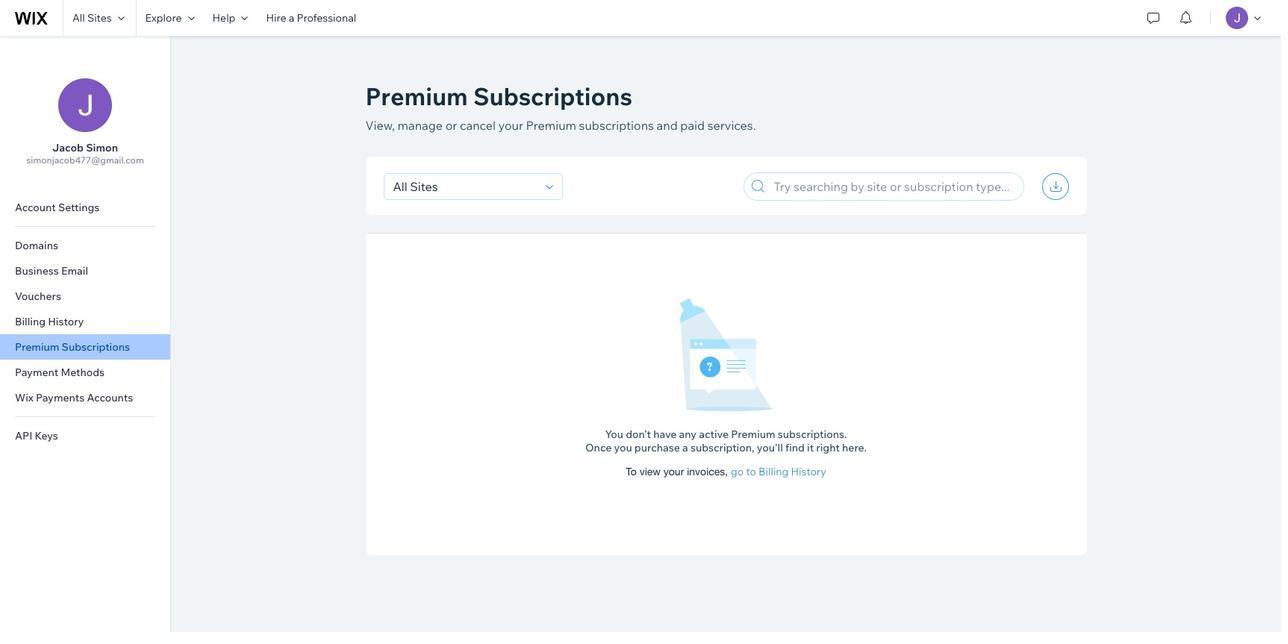 Task type: locate. For each thing, give the bounding box(es) containing it.
history
[[48, 315, 84, 329], [791, 465, 826, 479]]

billing history link
[[0, 309, 170, 335]]

1 vertical spatial your
[[664, 466, 684, 478]]

payment
[[15, 366, 58, 379]]

1 vertical spatial a
[[682, 441, 688, 455]]

purchase
[[635, 441, 680, 455]]

premium up payment
[[15, 340, 59, 354]]

0 horizontal spatial your
[[498, 118, 523, 133]]

0 vertical spatial billing
[[15, 315, 46, 329]]

billing
[[15, 315, 46, 329], [759, 465, 789, 479]]

your right view at bottom
[[664, 466, 684, 478]]

professional
[[297, 11, 356, 25]]

0 horizontal spatial subscriptions
[[62, 340, 130, 354]]

a right have
[[682, 441, 688, 455]]

0 vertical spatial a
[[289, 11, 294, 25]]

subscriptions up payment methods link
[[62, 340, 130, 354]]

history inside "sidebar" 'element'
[[48, 315, 84, 329]]

you
[[614, 441, 632, 455]]

1 horizontal spatial subscriptions
[[473, 81, 632, 111]]

1 horizontal spatial history
[[791, 465, 826, 479]]

to
[[746, 465, 756, 479]]

premium
[[365, 81, 468, 111], [526, 118, 576, 133], [15, 340, 59, 354], [731, 428, 776, 441]]

1 horizontal spatial billing
[[759, 465, 789, 479]]

wix payments accounts link
[[0, 385, 170, 411]]

your
[[498, 118, 523, 133], [664, 466, 684, 478]]

subscriptions.
[[778, 428, 847, 441]]

subscriptions
[[579, 118, 654, 133]]

premium up manage
[[365, 81, 468, 111]]

and
[[657, 118, 678, 133]]

jacob simon simonjacob477@gmail.com
[[26, 141, 144, 166]]

paid
[[680, 118, 705, 133]]

0 horizontal spatial billing
[[15, 315, 46, 329]]

None field
[[389, 174, 541, 199]]

invoices,
[[687, 466, 728, 478]]

1 vertical spatial subscriptions
[[62, 340, 130, 354]]

business
[[15, 264, 59, 278]]

premium up to
[[731, 428, 776, 441]]

all sites
[[72, 11, 112, 25]]

or
[[446, 118, 457, 133]]

right
[[816, 441, 840, 455]]

premium subscriptions
[[15, 340, 130, 354]]

subscriptions up 'subscriptions'
[[473, 81, 632, 111]]

jacob
[[52, 141, 84, 155]]

subscriptions for premium subscriptions view, manage or cancel your premium subscriptions and paid services.
[[473, 81, 632, 111]]

Try searching by site or subscription type... field
[[769, 173, 1019, 200]]

api keys
[[15, 429, 58, 443]]

0 horizontal spatial a
[[289, 11, 294, 25]]

a right the hire
[[289, 11, 294, 25]]

find
[[785, 441, 805, 455]]

billing down vouchers
[[15, 315, 46, 329]]

any
[[679, 428, 697, 441]]

premium inside you don't have any active premium subscriptions. once you purchase a subscription, you'll find it right here.
[[731, 428, 776, 441]]

email
[[61, 264, 88, 278]]

history up premium subscriptions
[[48, 315, 84, 329]]

hire a professional link
[[257, 0, 365, 36]]

api keys link
[[0, 423, 170, 449]]

simon
[[86, 141, 118, 155]]

a
[[289, 11, 294, 25], [682, 441, 688, 455]]

methods
[[61, 366, 105, 379]]

once
[[585, 441, 612, 455]]

active
[[699, 428, 729, 441]]

go
[[731, 465, 744, 479]]

api
[[15, 429, 32, 443]]

all
[[72, 11, 85, 25]]

premium subscriptions link
[[0, 335, 170, 360]]

0 vertical spatial history
[[48, 315, 84, 329]]

subscriptions inside premium subscriptions view, manage or cancel your premium subscriptions and paid services.
[[473, 81, 632, 111]]

your right cancel
[[498, 118, 523, 133]]

0 vertical spatial subscriptions
[[473, 81, 632, 111]]

1 horizontal spatial your
[[664, 466, 684, 478]]

domains
[[15, 239, 58, 252]]

subscriptions inside "sidebar" 'element'
[[62, 340, 130, 354]]

premium left 'subscriptions'
[[526, 118, 576, 133]]

0 horizontal spatial history
[[48, 315, 84, 329]]

subscriptions
[[473, 81, 632, 111], [62, 340, 130, 354]]

1 vertical spatial billing
[[759, 465, 789, 479]]

1 horizontal spatial a
[[682, 441, 688, 455]]

history down it at the right
[[791, 465, 826, 479]]

payments
[[36, 391, 85, 405]]

sites
[[87, 11, 112, 25]]

business email link
[[0, 258, 170, 284]]

to
[[626, 466, 637, 478]]

domains link
[[0, 233, 170, 258]]

billing right to
[[759, 465, 789, 479]]

help button
[[204, 0, 257, 36]]

0 vertical spatial your
[[498, 118, 523, 133]]



Task type: describe. For each thing, give the bounding box(es) containing it.
here.
[[842, 441, 867, 455]]

hire a professional
[[266, 11, 356, 25]]

billing inside "sidebar" 'element'
[[15, 315, 46, 329]]

keys
[[35, 429, 58, 443]]

account settings
[[15, 201, 100, 214]]

premium subscriptions view, manage or cancel your premium subscriptions and paid services.
[[365, 81, 756, 133]]

a inside hire a professional link
[[289, 11, 294, 25]]

view
[[640, 466, 661, 478]]

wix
[[15, 391, 33, 405]]

you'll
[[757, 441, 783, 455]]

wix payments accounts
[[15, 391, 133, 405]]

go to billing history link
[[731, 465, 826, 479]]

vouchers
[[15, 290, 61, 303]]

help
[[212, 11, 236, 25]]

account
[[15, 201, 56, 214]]

to view your invoices, go to billing history
[[626, 465, 826, 479]]

manage
[[398, 118, 443, 133]]

view,
[[365, 118, 395, 133]]

payment methods
[[15, 366, 105, 379]]

settings
[[58, 201, 100, 214]]

your inside premium subscriptions view, manage or cancel your premium subscriptions and paid services.
[[498, 118, 523, 133]]

premium inside "sidebar" 'element'
[[15, 340, 59, 354]]

have
[[653, 428, 677, 441]]

sidebar element
[[0, 36, 171, 632]]

business email
[[15, 264, 88, 278]]

subscriptions for premium subscriptions
[[62, 340, 130, 354]]

subscription,
[[691, 441, 755, 455]]

you
[[605, 428, 623, 441]]

cancel
[[460, 118, 496, 133]]

your inside to view your invoices, go to billing history
[[664, 466, 684, 478]]

hire
[[266, 11, 286, 25]]

you don't have any active premium subscriptions. once you purchase a subscription, you'll find it right here.
[[585, 428, 867, 455]]

simonjacob477@gmail.com
[[26, 155, 144, 166]]

account settings link
[[0, 195, 170, 220]]

1 vertical spatial history
[[791, 465, 826, 479]]

it
[[807, 441, 814, 455]]

accounts
[[87, 391, 133, 405]]

billing history
[[15, 315, 84, 329]]

don't
[[626, 428, 651, 441]]

vouchers link
[[0, 284, 170, 309]]

services.
[[708, 118, 756, 133]]

a inside you don't have any active premium subscriptions. once you purchase a subscription, you'll find it right here.
[[682, 441, 688, 455]]

payment methods link
[[0, 360, 170, 385]]

server error icon image
[[679, 298, 773, 413]]

explore
[[145, 11, 182, 25]]



Task type: vqa. For each thing, say whether or not it's contained in the screenshot.
Let's set up your business
no



